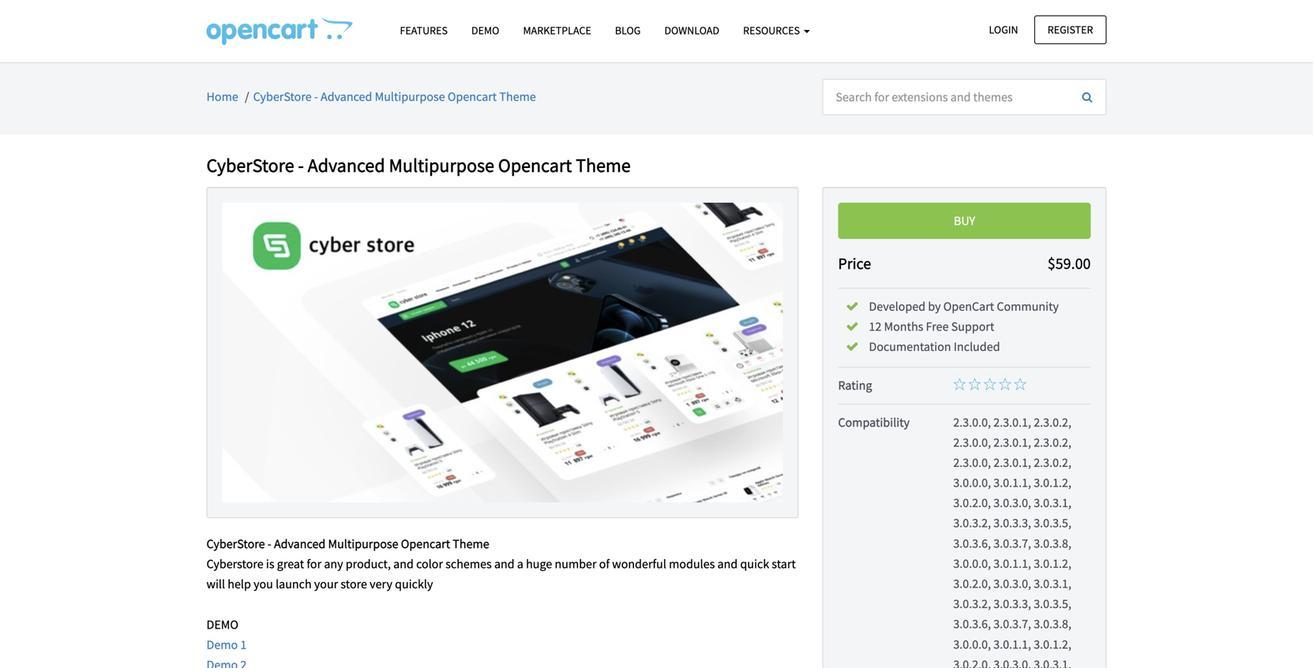 Task type: vqa. For each thing, say whether or not it's contained in the screenshot.
any
yes



Task type: describe. For each thing, give the bounding box(es) containing it.
opencart - cyberstore - advanced multipurpose opencart theme image
[[207, 17, 353, 45]]

1 2.3.0.2, from the top
[[1034, 415, 1072, 431]]

modules
[[669, 557, 715, 573]]

star light o image
[[984, 378, 996, 391]]

support
[[951, 319, 995, 335]]

1 horizontal spatial demo
[[471, 23, 499, 38]]

0 vertical spatial -
[[314, 89, 318, 105]]

demo 1 link
[[207, 638, 247, 653]]

your
[[314, 577, 338, 593]]

2 and from the left
[[494, 557, 515, 573]]

store
[[341, 577, 367, 593]]

launch
[[276, 577, 312, 593]]

demo
[[207, 617, 239, 633]]

great
[[277, 557, 304, 573]]

resources
[[743, 23, 802, 38]]

cyberstore
[[207, 557, 264, 573]]

1 vertical spatial opencart
[[498, 154, 572, 177]]

1 2.3.0.1, from the top
[[994, 415, 1031, 431]]

2 3.0.3.2, from the top
[[953, 597, 991, 613]]

buy button
[[838, 203, 1091, 239]]

documentation
[[869, 339, 951, 355]]

3 and from the left
[[718, 557, 738, 573]]

schemes
[[446, 557, 492, 573]]

color
[[416, 557, 443, 573]]

1 and from the left
[[393, 557, 414, 573]]

demo demo 1
[[207, 617, 247, 653]]

1 3.0.3.2, from the top
[[953, 516, 991, 532]]

3 2.3.0.0, from the top
[[953, 455, 991, 471]]

1 3.0.3.0, from the top
[[994, 496, 1031, 511]]

price
[[838, 254, 871, 274]]

cyberstore - advanced multipurpose opencart theme image
[[222, 203, 783, 503]]

quick
[[740, 557, 769, 573]]

1 3.0.0.0, from the top
[[953, 475, 991, 491]]

opencart inside 'cyberstore - advanced multipurpose opencart theme cyberstore is great for any product, and color schemes and a huge number of wonderful modules and quick start will help you launch your store very quickly'
[[401, 537, 450, 552]]

1 vertical spatial advanced
[[308, 154, 385, 177]]

1 3.0.3.8, from the top
[[1034, 536, 1072, 552]]

huge
[[526, 557, 552, 573]]

1 3.0.3.5, from the top
[[1034, 516, 1072, 532]]

1 3.0.1.2, from the top
[[1034, 475, 1072, 491]]

3 3.0.1.2, from the top
[[1034, 637, 1072, 653]]

register
[[1048, 23, 1093, 37]]

2.3.0.0, 2.3.0.1, 2.3.0.2, 2.3.0.0, 2.3.0.1, 2.3.0.2, 2.3.0.0, 2.3.0.1, 2.3.0.2, 3.0.0.0, 3.0.1.1, 3.0.1.2, 3.0.2.0, 3.0.3.0, 3.0.3.1, 3.0.3.2, 3.0.3.3, 3.0.3.5, 3.0.3.6, 3.0.3.7, 3.0.3.8, 3.0.0.0, 3.0.1.1, 3.0.1.2, 3.0.2.0, 3.0.3.0, 3.0.3.1, 3.0.3.2, 3.0.3.3, 3.0.3.5, 3.0.3.6, 3.0.3.7, 3.0.3.8, 3.0.0.0, 3.0.1.1, 3.0.1.2, 3.0.2.0, 3.0.3
[[953, 415, 1072, 669]]

0 vertical spatial cyberstore
[[253, 89, 312, 105]]

1 vertical spatial cyberstore - advanced multipurpose opencart theme
[[207, 154, 631, 177]]

3 2.3.0.2, from the top
[[1034, 455, 1072, 471]]

2 2.3.0.0, from the top
[[953, 435, 991, 451]]

home
[[207, 89, 238, 105]]

- inside 'cyberstore - advanced multipurpose opencart theme cyberstore is great for any product, and color schemes and a huge number of wonderful modules and quick start will help you launch your store very quickly'
[[268, 537, 271, 552]]

1 3.0.2.0, from the top
[[953, 496, 991, 511]]

free
[[926, 319, 949, 335]]

Search for extensions and themes text field
[[822, 79, 1070, 115]]

2 2.3.0.2, from the top
[[1034, 435, 1072, 451]]

will
[[207, 577, 225, 593]]

1 3.0.3.6, from the top
[[953, 536, 991, 552]]

login link
[[976, 15, 1032, 44]]

included
[[954, 339, 1000, 355]]

2 3.0.3.7, from the top
[[994, 617, 1031, 633]]

of
[[599, 557, 610, 573]]

demo link
[[460, 17, 511, 44]]

by
[[928, 299, 941, 315]]

home link
[[207, 89, 238, 105]]

demo inside demo demo 1
[[207, 638, 238, 653]]

resources link
[[731, 17, 822, 44]]

1 vertical spatial multipurpose
[[389, 154, 494, 177]]

marketplace
[[523, 23, 591, 38]]

1 vertical spatial theme
[[576, 154, 631, 177]]

marketplace link
[[511, 17, 603, 44]]

2 3.0.3.0, from the top
[[994, 576, 1031, 592]]

compatibility
[[838, 415, 910, 431]]



Task type: locate. For each thing, give the bounding box(es) containing it.
1 vertical spatial -
[[298, 154, 304, 177]]

1 vertical spatial 3.0.1.2,
[[1034, 556, 1072, 572]]

register link
[[1034, 15, 1107, 44]]

2 3.0.3.6, from the top
[[953, 617, 991, 633]]

1 vertical spatial 2.3.0.0,
[[953, 435, 991, 451]]

3 2.3.0.1, from the top
[[994, 455, 1031, 471]]

1
[[240, 638, 247, 653]]

a
[[517, 557, 524, 573]]

cyberstore right home 'link'
[[253, 89, 312, 105]]

1 vertical spatial 3.0.3.0,
[[994, 576, 1031, 592]]

1 vertical spatial 3.0.3.6,
[[953, 617, 991, 633]]

2 vertical spatial 3.0.1.1,
[[994, 637, 1031, 653]]

2 vertical spatial multipurpose
[[328, 537, 398, 552]]

2 3.0.0.0, from the top
[[953, 556, 991, 572]]

blog link
[[603, 17, 653, 44]]

3 3.0.2.0, from the top
[[953, 657, 991, 669]]

login
[[989, 23, 1018, 37]]

and left quick
[[718, 557, 738, 573]]

0 vertical spatial 3.0.3.3,
[[994, 516, 1031, 532]]

is
[[266, 557, 274, 573]]

2 vertical spatial 2.3.0.1,
[[994, 455, 1031, 471]]

1 vertical spatial 3.0.3.7,
[[994, 617, 1031, 633]]

1 vertical spatial cyberstore
[[207, 154, 294, 177]]

0 vertical spatial 3.0.1.2,
[[1034, 475, 1072, 491]]

2 3.0.3.1, from the top
[[1034, 576, 1072, 592]]

2.3.0.1,
[[994, 415, 1031, 431], [994, 435, 1031, 451], [994, 455, 1031, 471]]

3.0.3.8,
[[1034, 536, 1072, 552], [1034, 617, 1072, 633]]

rating
[[838, 378, 872, 394]]

4 star light o image from the left
[[1014, 378, 1027, 391]]

3.0.3.3,
[[994, 516, 1031, 532], [994, 597, 1031, 613]]

0 vertical spatial 3.0.3.8,
[[1034, 536, 1072, 552]]

0 vertical spatial cyberstore - advanced multipurpose opencart theme
[[253, 89, 536, 105]]

3.0.1.2,
[[1034, 475, 1072, 491], [1034, 556, 1072, 572], [1034, 637, 1072, 653]]

1 star light o image from the left
[[953, 378, 966, 391]]

2 vertical spatial -
[[268, 537, 271, 552]]

advanced
[[321, 89, 372, 105], [308, 154, 385, 177], [274, 537, 326, 552]]

star light o image
[[953, 378, 966, 391], [969, 378, 981, 391], [999, 378, 1012, 391], [1014, 378, 1027, 391]]

0 vertical spatial theme
[[499, 89, 536, 105]]

blog
[[615, 23, 641, 38]]

12
[[869, 319, 882, 335]]

advanced inside 'cyberstore - advanced multipurpose opencart theme cyberstore is great for any product, and color schemes and a huge number of wonderful modules and quick start will help you launch your store very quickly'
[[274, 537, 326, 552]]

0 horizontal spatial -
[[268, 537, 271, 552]]

features
[[400, 23, 448, 38]]

0 horizontal spatial demo
[[207, 638, 238, 653]]

2 vertical spatial advanced
[[274, 537, 326, 552]]

very
[[370, 577, 392, 593]]

-
[[314, 89, 318, 105], [298, 154, 304, 177], [268, 537, 271, 552]]

cyberstore - advanced multipurpose opencart theme down features link
[[253, 89, 536, 105]]

cyberstore inside 'cyberstore - advanced multipurpose opencart theme cyberstore is great for any product, and color schemes and a huge number of wonderful modules and quick start will help you launch your store very quickly'
[[207, 537, 265, 552]]

1 vertical spatial 2.3.0.1,
[[994, 435, 1031, 451]]

opencart
[[448, 89, 497, 105], [498, 154, 572, 177], [401, 537, 450, 552]]

demo
[[471, 23, 499, 38], [207, 638, 238, 653]]

3.0.0.0,
[[953, 475, 991, 491], [953, 556, 991, 572], [953, 637, 991, 653]]

0 vertical spatial 3.0.3.1,
[[1034, 496, 1072, 511]]

0 vertical spatial 3.0.0.0,
[[953, 475, 991, 491]]

3.0.1.1,
[[994, 475, 1031, 491], [994, 556, 1031, 572], [994, 637, 1031, 653]]

cyberstore up the cyberstore
[[207, 537, 265, 552]]

quickly
[[395, 577, 433, 593]]

2 2.3.0.1, from the top
[[994, 435, 1031, 451]]

1 vertical spatial 3.0.3.5,
[[1034, 597, 1072, 613]]

1 vertical spatial 3.0.3.2,
[[953, 597, 991, 613]]

2 vertical spatial 2.3.0.0,
[[953, 455, 991, 471]]

wonderful
[[612, 557, 666, 573]]

product,
[[346, 557, 391, 573]]

1 horizontal spatial and
[[494, 557, 515, 573]]

months
[[884, 319, 924, 335]]

and left a
[[494, 557, 515, 573]]

2 3.0.3.5, from the top
[[1034, 597, 1072, 613]]

1 vertical spatial 3.0.2.0,
[[953, 576, 991, 592]]

2.3.0.0,
[[953, 415, 991, 431], [953, 435, 991, 451], [953, 455, 991, 471]]

cyberstore - advanced multipurpose opencart theme cyberstore is great for any product, and color schemes and a huge number of wonderful modules and quick start will help you launch your store very quickly
[[207, 537, 796, 593]]

1 3.0.3.3, from the top
[[994, 516, 1031, 532]]

2 vertical spatial opencart
[[401, 537, 450, 552]]

download link
[[653, 17, 731, 44]]

0 vertical spatial demo
[[471, 23, 499, 38]]

2.3.0.2,
[[1034, 415, 1072, 431], [1034, 435, 1072, 451], [1034, 455, 1072, 471]]

0 vertical spatial 2.3.0.1,
[[994, 415, 1031, 431]]

number
[[555, 557, 597, 573]]

cyberstore - advanced multipurpose opencart theme down cyberstore - advanced multipurpose opencart theme link
[[207, 154, 631, 177]]

2 vertical spatial 3.0.2.0,
[[953, 657, 991, 669]]

multipurpose inside 'cyberstore - advanced multipurpose opencart theme cyberstore is great for any product, and color schemes and a huge number of wonderful modules and quick start will help you launch your store very quickly'
[[328, 537, 398, 552]]

2 3.0.3.3, from the top
[[994, 597, 1031, 613]]

0 vertical spatial 2.3.0.0,
[[953, 415, 991, 431]]

cyberstore down home
[[207, 154, 294, 177]]

2 vertical spatial cyberstore
[[207, 537, 265, 552]]

3.0.3.2,
[[953, 516, 991, 532], [953, 597, 991, 613]]

1 horizontal spatial -
[[298, 154, 304, 177]]

1 vertical spatial 3.0.3.1,
[[1034, 576, 1072, 592]]

2 3.0.2.0, from the top
[[953, 576, 991, 592]]

and up quickly
[[393, 557, 414, 573]]

3.0.3.7,
[[994, 536, 1031, 552], [994, 617, 1031, 633]]

0 vertical spatial 2.3.0.2,
[[1034, 415, 1072, 431]]

help
[[228, 577, 251, 593]]

features link
[[388, 17, 460, 44]]

0 vertical spatial 3.0.3.5,
[[1034, 516, 1072, 532]]

2 3.0.1.1, from the top
[[994, 556, 1031, 572]]

3.0.3.0,
[[994, 496, 1031, 511], [994, 576, 1031, 592]]

1 vertical spatial 3.0.1.1,
[[994, 556, 1031, 572]]

1 vertical spatial 3.0.0.0,
[[953, 556, 991, 572]]

community
[[997, 299, 1059, 315]]

0 vertical spatial advanced
[[321, 89, 372, 105]]

1 horizontal spatial theme
[[499, 89, 536, 105]]

0 vertical spatial multipurpose
[[375, 89, 445, 105]]

0 vertical spatial 3.0.1.1,
[[994, 475, 1031, 491]]

and
[[393, 557, 414, 573], [494, 557, 515, 573], [718, 557, 738, 573]]

0 vertical spatial 3.0.3.2,
[[953, 516, 991, 532]]

0 horizontal spatial theme
[[453, 537, 489, 552]]

0 vertical spatial 3.0.3.7,
[[994, 536, 1031, 552]]

opencart
[[944, 299, 994, 315]]

search image
[[1082, 91, 1093, 103]]

1 3.0.3.1, from the top
[[1034, 496, 1072, 511]]

buy
[[954, 213, 975, 229]]

demo right features at the left of the page
[[471, 23, 499, 38]]

any
[[324, 557, 343, 573]]

1 vertical spatial demo
[[207, 638, 238, 653]]

3 star light o image from the left
[[999, 378, 1012, 391]]

2 vertical spatial 3.0.0.0,
[[953, 637, 991, 653]]

cyberstore - advanced multipurpose opencart theme
[[253, 89, 536, 105], [207, 154, 631, 177]]

0 vertical spatial 3.0.2.0,
[[953, 496, 991, 511]]

2 horizontal spatial theme
[[576, 154, 631, 177]]

demo down 'demo'
[[207, 638, 238, 653]]

developed by opencart community 12 months free support documentation included
[[869, 299, 1059, 355]]

1 3.0.3.7, from the top
[[994, 536, 1031, 552]]

3 3.0.1.1, from the top
[[994, 637, 1031, 653]]

2 vertical spatial 2.3.0.2,
[[1034, 455, 1072, 471]]

3.0.2.0,
[[953, 496, 991, 511], [953, 576, 991, 592], [953, 657, 991, 669]]

2 horizontal spatial and
[[718, 557, 738, 573]]

1 vertical spatial 3.0.3.3,
[[994, 597, 1031, 613]]

3 3.0.0.0, from the top
[[953, 637, 991, 653]]

theme
[[499, 89, 536, 105], [576, 154, 631, 177], [453, 537, 489, 552]]

2 vertical spatial 3.0.1.2,
[[1034, 637, 1072, 653]]

0 vertical spatial 3.0.3.0,
[[994, 496, 1031, 511]]

1 3.0.1.1, from the top
[[994, 475, 1031, 491]]

3.0.3.6,
[[953, 536, 991, 552], [953, 617, 991, 633]]

theme inside 'cyberstore - advanced multipurpose opencart theme cyberstore is great for any product, and color schemes and a huge number of wonderful modules and quick start will help you launch your store very quickly'
[[453, 537, 489, 552]]

0 vertical spatial 3.0.3.6,
[[953, 536, 991, 552]]

2 3.0.1.2, from the top
[[1034, 556, 1072, 572]]

1 vertical spatial 3.0.3.8,
[[1034, 617, 1072, 633]]

start
[[772, 557, 796, 573]]

2 star light o image from the left
[[969, 378, 981, 391]]

3.0.3.5,
[[1034, 516, 1072, 532], [1034, 597, 1072, 613]]

cyberstore - advanced multipurpose opencart theme link
[[253, 89, 536, 105]]

0 horizontal spatial and
[[393, 557, 414, 573]]

3.0.3.1,
[[1034, 496, 1072, 511], [1034, 576, 1072, 592]]

developed
[[869, 299, 926, 315]]

2 3.0.3.8, from the top
[[1034, 617, 1072, 633]]

$59.00
[[1048, 254, 1091, 274]]

download
[[664, 23, 720, 38]]

for
[[307, 557, 322, 573]]

1 2.3.0.0, from the top
[[953, 415, 991, 431]]

multipurpose
[[375, 89, 445, 105], [389, 154, 494, 177], [328, 537, 398, 552]]

0 vertical spatial opencart
[[448, 89, 497, 105]]

cyberstore
[[253, 89, 312, 105], [207, 154, 294, 177], [207, 537, 265, 552]]

1 vertical spatial 2.3.0.2,
[[1034, 435, 1072, 451]]

2 horizontal spatial -
[[314, 89, 318, 105]]

you
[[254, 577, 273, 593]]

2 vertical spatial theme
[[453, 537, 489, 552]]



